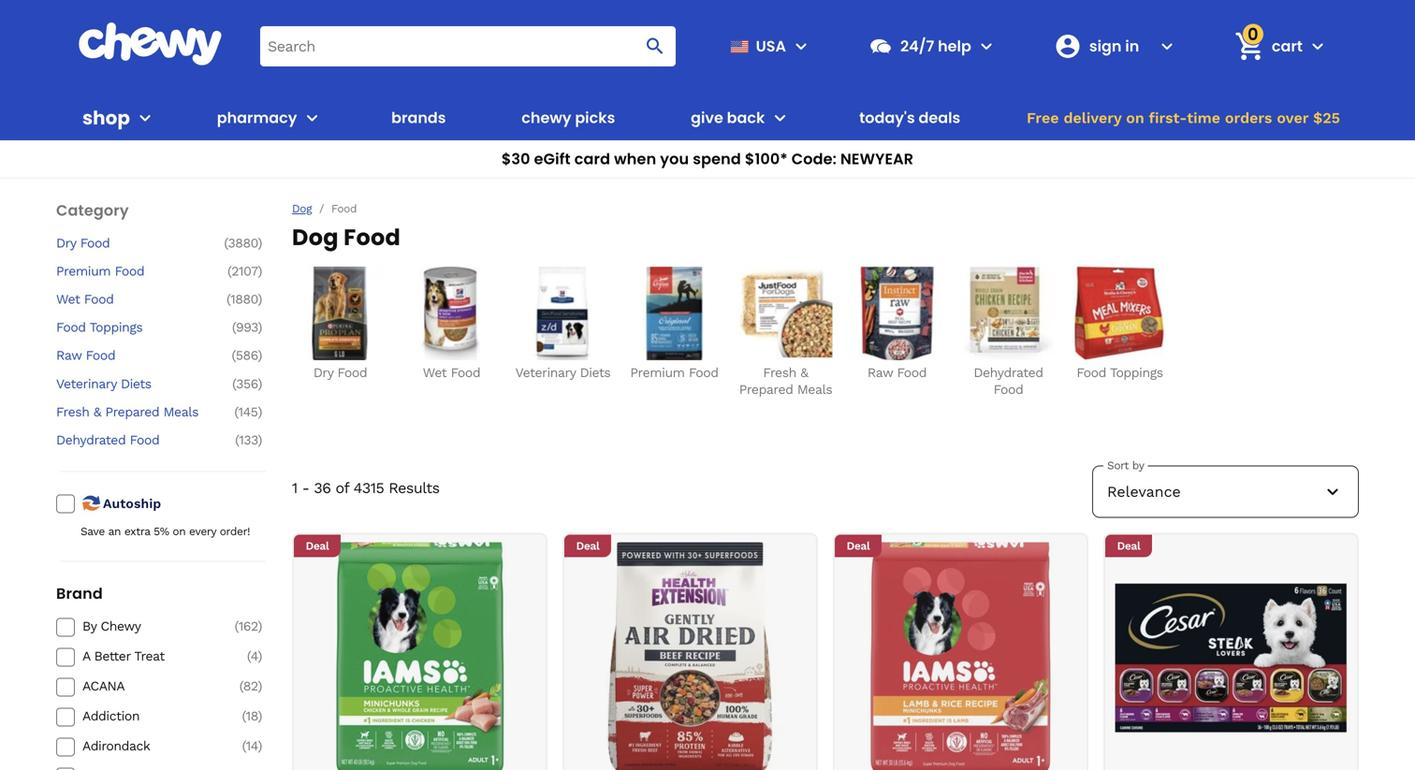 Task type: locate. For each thing, give the bounding box(es) containing it.
fresh & prepared meals up "autoship"
[[56, 404, 199, 420]]

1 vertical spatial dry food
[[313, 365, 367, 381]]

1 vertical spatial wet
[[423, 365, 447, 381]]

results
[[389, 479, 440, 497]]

1 horizontal spatial dehydrated food
[[974, 365, 1044, 397]]

1 vertical spatial fresh & prepared meals
[[56, 404, 199, 420]]

1 horizontal spatial dry
[[313, 365, 333, 381]]

0 horizontal spatial fresh & prepared meals link
[[56, 404, 215, 421]]

1 horizontal spatial wet
[[423, 365, 447, 381]]

you
[[660, 148, 689, 169]]

0 horizontal spatial on
[[173, 525, 186, 538]]

0 vertical spatial premium
[[56, 264, 111, 279]]

( 133 )
[[235, 432, 262, 448]]

) up ( 586 )
[[258, 320, 262, 335]]

wet food inside list
[[423, 365, 481, 381]]

1 vertical spatial chewy
[[101, 619, 141, 634]]

menu image
[[790, 35, 813, 57]]

dog down dog link at the left top
[[292, 222, 339, 253]]

health extension beef recipe non-gmo air-dried dog food, 2-lb bag image
[[574, 543, 807, 771]]

a better treat
[[82, 649, 165, 664]]

0
[[1248, 22, 1259, 46]]

wet food link inside list
[[404, 267, 500, 382]]

)
[[258, 235, 262, 251], [258, 264, 262, 279], [258, 292, 262, 307], [258, 320, 262, 335], [258, 348, 262, 363], [258, 376, 262, 392], [258, 404, 262, 420], [258, 432, 262, 448], [258, 619, 262, 634], [258, 649, 262, 664], [258, 679, 262, 694], [258, 709, 262, 724], [258, 739, 262, 754]]

( 145 )
[[234, 404, 262, 420]]

1 horizontal spatial veterinary diets link
[[515, 267, 611, 382]]

food toppings inside list
[[1077, 365, 1163, 381]]

18
[[246, 709, 258, 724]]

orders
[[1225, 109, 1273, 127]]

0 vertical spatial dehydrated food link
[[961, 267, 1057, 398]]

1 horizontal spatial &
[[801, 365, 809, 381]]

) down the ( 18 )
[[258, 739, 262, 754]]

13 ) from the top
[[258, 739, 262, 754]]

2 deal from the left
[[576, 540, 600, 553]]

) for ( 14 )
[[258, 739, 262, 754]]

submit search image
[[644, 35, 667, 57]]

) up ( 2107 )
[[258, 235, 262, 251]]

deal for iams proactive health minichunks small kibble adult chicken & whole grain dry dog food, 40-lb bag image
[[306, 540, 329, 553]]

2107
[[232, 264, 258, 279]]

0 horizontal spatial food toppings
[[56, 320, 143, 335]]

1 vertical spatial meals
[[163, 404, 199, 420]]

) for ( 356 )
[[258, 376, 262, 392]]

1 dog from the top
[[292, 202, 312, 215]]

deal for health extension beef recipe non-gmo air-dried dog food, 2-lb bag image in the bottom of the page
[[576, 540, 600, 553]]

(
[[224, 235, 228, 251], [228, 264, 232, 279], [227, 292, 231, 307], [232, 320, 236, 335], [232, 348, 236, 363], [232, 376, 236, 392], [234, 404, 238, 420], [235, 432, 239, 448], [235, 619, 239, 634], [247, 649, 251, 664], [239, 679, 243, 694], [242, 709, 246, 724], [242, 739, 246, 754]]

1 vertical spatial dehydrated food link
[[56, 432, 215, 449]]

premium food
[[56, 264, 144, 279], [630, 365, 719, 381]]

wet down category
[[56, 292, 80, 307]]

list containing dry food
[[292, 267, 1359, 398]]

food
[[331, 202, 357, 215], [344, 222, 401, 253], [80, 235, 110, 251], [115, 264, 144, 279], [84, 292, 114, 307], [56, 320, 86, 335], [86, 348, 115, 363], [338, 365, 367, 381], [451, 365, 481, 381], [689, 365, 719, 381], [897, 365, 927, 381], [1077, 365, 1107, 381], [994, 382, 1024, 397], [130, 432, 159, 448]]

dry food down category
[[56, 235, 110, 251]]

dehydrated food image
[[962, 267, 1056, 360]]

1 vertical spatial premium
[[630, 365, 685, 381]]

( 993 )
[[232, 320, 262, 335]]

dehydrated food down dehydrated food image
[[974, 365, 1044, 397]]

free
[[1027, 109, 1059, 127]]

raw food inside list
[[868, 365, 927, 381]]

1 horizontal spatial dry food
[[313, 365, 367, 381]]

egift
[[534, 148, 571, 169]]

1 vertical spatial dry food link
[[292, 267, 389, 382]]

9 ) from the top
[[258, 619, 262, 634]]

1 horizontal spatial raw food
[[868, 365, 927, 381]]

) for ( 145 )
[[258, 404, 262, 420]]

0 horizontal spatial wet food
[[56, 292, 114, 307]]

0 vertical spatial wet food
[[56, 292, 114, 307]]

145
[[238, 404, 258, 420]]

save
[[81, 525, 105, 538]]

0 vertical spatial fresh & prepared meals
[[739, 365, 833, 397]]

back
[[727, 107, 765, 128]]

) for ( 1880 )
[[258, 292, 262, 307]]

save an extra 5% on every order!
[[81, 525, 250, 538]]

1 horizontal spatial on
[[1127, 109, 1145, 127]]

dry
[[56, 235, 76, 251], [313, 365, 333, 381]]

$30 egift card when you spend $100* code: newyear
[[502, 148, 914, 169]]

prepared up "autoship"
[[105, 404, 159, 420]]

10 ) from the top
[[258, 649, 262, 664]]

( 586 )
[[232, 348, 262, 363]]

give
[[691, 107, 724, 128]]

dry down dry food image
[[313, 365, 333, 381]]

) up ( 145 )
[[258, 376, 262, 392]]

dry food image
[[294, 267, 387, 360]]

0 horizontal spatial fresh & prepared meals
[[56, 404, 199, 420]]

1 horizontal spatial veterinary diets
[[516, 365, 611, 381]]

( for 1880
[[227, 292, 231, 307]]

1 vertical spatial &
[[93, 404, 101, 420]]

items image
[[1233, 30, 1266, 63]]

1 horizontal spatial fresh & prepared meals
[[739, 365, 833, 397]]

0 horizontal spatial premium food
[[56, 264, 144, 279]]

dog for dog food
[[292, 222, 339, 253]]

0 horizontal spatial chewy
[[101, 619, 141, 634]]

) up ( 356 )
[[258, 348, 262, 363]]

2 ) from the top
[[258, 264, 262, 279]]

1 horizontal spatial prepared
[[739, 382, 793, 397]]

fresh & prepared meals down fresh & prepared meals image
[[739, 365, 833, 397]]

1 vertical spatial prepared
[[105, 404, 159, 420]]

dry food link down dog food
[[292, 267, 389, 382]]

0 horizontal spatial dehydrated food
[[56, 432, 159, 448]]

0 vertical spatial dry food
[[56, 235, 110, 251]]

sign in link
[[1047, 24, 1152, 69]]

0 horizontal spatial fresh
[[56, 404, 89, 420]]

wet food
[[56, 292, 114, 307], [423, 365, 481, 381]]

food inside dehydrated food
[[994, 382, 1024, 397]]

of
[[336, 479, 349, 497]]

( for 993
[[232, 320, 236, 335]]

1 horizontal spatial meals
[[798, 382, 833, 397]]

1 vertical spatial dog
[[292, 222, 339, 253]]

1 horizontal spatial raw
[[868, 365, 893, 381]]

premium
[[56, 264, 111, 279], [630, 365, 685, 381]]

veterinary diets inside list
[[516, 365, 611, 381]]

1 vertical spatial dry
[[313, 365, 333, 381]]

extra
[[124, 525, 150, 538]]

chewy support image
[[869, 34, 893, 58]]

dehydrated down dehydrated food image
[[974, 365, 1044, 381]]

usa
[[756, 35, 786, 56]]

addiction link
[[82, 708, 215, 725]]

iams proactive health minichunks small kibble with lamb & rice adult dry dog food, 30-lb bag image
[[845, 543, 1077, 771]]

chewy up 'a better treat'
[[101, 619, 141, 634]]

today's
[[860, 107, 915, 128]]

1 horizontal spatial fresh
[[763, 365, 797, 381]]

2 dog from the top
[[292, 222, 339, 253]]

0 horizontal spatial dry food
[[56, 235, 110, 251]]

chewy up egift at the top of page
[[522, 107, 572, 128]]

4 ) from the top
[[258, 320, 262, 335]]

premium food down the premium food image
[[630, 365, 719, 381]]

prepared inside 'fresh & prepared meals'
[[739, 382, 793, 397]]

0 horizontal spatial raw food
[[56, 348, 115, 363]]

0 horizontal spatial meals
[[163, 404, 199, 420]]

) down ( 145 )
[[258, 432, 262, 448]]

dog food
[[292, 222, 401, 253]]

pharmacy link
[[209, 95, 297, 140]]

) up ( 1880 )
[[258, 264, 262, 279]]

0 horizontal spatial wet food link
[[56, 291, 215, 308]]

1 horizontal spatial dry food link
[[292, 267, 389, 382]]

14
[[246, 739, 258, 754]]

raw food
[[56, 348, 115, 363], [868, 365, 927, 381]]

0 horizontal spatial dehydrated
[[56, 432, 126, 448]]

0 vertical spatial food toppings
[[56, 320, 143, 335]]

prepared down fresh & prepared meals image
[[739, 382, 793, 397]]

premium down the premium food image
[[630, 365, 685, 381]]

meals left 145
[[163, 404, 199, 420]]

0 vertical spatial chewy
[[522, 107, 572, 128]]

list
[[292, 267, 1359, 398]]

dehydrated up "autoship"
[[56, 432, 126, 448]]

premium down category
[[56, 264, 111, 279]]

1 horizontal spatial food toppings
[[1077, 365, 1163, 381]]

162
[[239, 619, 258, 634]]

1 vertical spatial dehydrated food
[[56, 432, 159, 448]]

dry down category
[[56, 235, 76, 251]]

0 horizontal spatial raw food link
[[56, 348, 215, 364]]

food toppings link
[[1072, 267, 1168, 382], [56, 319, 215, 336]]

1 vertical spatial raw food
[[868, 365, 927, 381]]

( for 145
[[234, 404, 238, 420]]

wet food down category
[[56, 292, 114, 307]]

toppings
[[90, 320, 143, 335], [1110, 365, 1163, 381]]

veterinary inside list
[[516, 365, 576, 381]]

1 horizontal spatial wet food
[[423, 365, 481, 381]]

premium food down category
[[56, 264, 144, 279]]

food toppings
[[56, 320, 143, 335], [1077, 365, 1163, 381]]

( for 586
[[232, 348, 236, 363]]

( for 82
[[239, 679, 243, 694]]

0 horizontal spatial premium
[[56, 264, 111, 279]]

0 vertical spatial fresh & prepared meals link
[[738, 267, 834, 398]]

1 horizontal spatial chewy
[[522, 107, 572, 128]]

) up ( 14 )
[[258, 709, 262, 724]]

fresh
[[763, 365, 797, 381], [56, 404, 89, 420]]

( for 4
[[247, 649, 251, 664]]

0 vertical spatial dry
[[56, 235, 76, 251]]

chewy
[[522, 107, 572, 128], [101, 619, 141, 634]]

0 vertical spatial prepared
[[739, 382, 793, 397]]

1 vertical spatial toppings
[[1110, 365, 1163, 381]]

) up ( 82 )
[[258, 649, 262, 664]]

) up "( 4 )"
[[258, 619, 262, 634]]

spend
[[693, 148, 741, 169]]

veterinary diets link
[[515, 267, 611, 382], [56, 376, 215, 393]]

raw food image
[[851, 267, 944, 360]]

dry food link down category
[[56, 235, 215, 252]]

1 vertical spatial raw
[[868, 365, 893, 381]]

on left first-
[[1127, 109, 1145, 127]]

wet food down wet food image
[[423, 365, 481, 381]]

0 horizontal spatial raw
[[56, 348, 82, 363]]

0 vertical spatial wet
[[56, 292, 80, 307]]

( 18 )
[[242, 709, 262, 724]]

1 ) from the top
[[258, 235, 262, 251]]

veterinary diets
[[516, 365, 611, 381], [56, 376, 151, 392]]

0 horizontal spatial dry
[[56, 235, 76, 251]]

1
[[292, 479, 298, 497]]

0 horizontal spatial wet
[[56, 292, 80, 307]]

3 ) from the top
[[258, 292, 262, 307]]

$30
[[502, 148, 531, 169]]

1 deal from the left
[[306, 540, 329, 553]]

12 ) from the top
[[258, 709, 262, 724]]

meals down fresh & prepared meals image
[[798, 382, 833, 397]]

by chewy
[[82, 619, 141, 634]]

0 vertical spatial raw
[[56, 348, 82, 363]]

1 horizontal spatial veterinary
[[516, 365, 576, 381]]

0 vertical spatial dry food link
[[56, 235, 215, 252]]

0 vertical spatial fresh
[[763, 365, 797, 381]]

) up ( 993 )
[[258, 292, 262, 307]]

8 ) from the top
[[258, 432, 262, 448]]

raw inside list
[[868, 365, 893, 381]]

0 vertical spatial premium food
[[56, 264, 144, 279]]

today's deals link
[[852, 95, 968, 140]]

when
[[614, 148, 657, 169]]

meals
[[798, 382, 833, 397], [163, 404, 199, 420]]

7 ) from the top
[[258, 404, 262, 420]]

premium food link
[[56, 263, 215, 280], [626, 267, 723, 382]]

1 vertical spatial wet food
[[423, 365, 481, 381]]

0 vertical spatial dehydrated food
[[974, 365, 1044, 397]]

1 vertical spatial fresh & prepared meals link
[[56, 404, 215, 421]]

) for ( 586 )
[[258, 348, 262, 363]]

on right 5%
[[173, 525, 186, 538]]

11 ) from the top
[[258, 679, 262, 694]]

usa button
[[723, 24, 813, 69]]

0 vertical spatial toppings
[[90, 320, 143, 335]]

dehydrated food up "autoship"
[[56, 432, 159, 448]]

) up ( 133 )
[[258, 404, 262, 420]]

3 deal from the left
[[847, 540, 870, 553]]

prepared
[[739, 382, 793, 397], [105, 404, 159, 420]]

on
[[1127, 109, 1145, 127], [173, 525, 186, 538]]

veterinary diets image
[[516, 267, 610, 360]]

1 horizontal spatial wet food link
[[404, 267, 500, 382]]

993
[[236, 320, 258, 335]]

0 horizontal spatial veterinary diets link
[[56, 376, 215, 393]]

raw food link
[[849, 267, 946, 382], [56, 348, 215, 364]]

1 vertical spatial dehydrated
[[56, 432, 126, 448]]

wet
[[56, 292, 80, 307], [423, 365, 447, 381]]

0 vertical spatial raw food
[[56, 348, 115, 363]]

dehydrated food link
[[961, 267, 1057, 398], [56, 432, 215, 449]]

5 ) from the top
[[258, 348, 262, 363]]

1 vertical spatial premium food
[[630, 365, 719, 381]]

1 vertical spatial food toppings
[[1077, 365, 1163, 381]]

0 vertical spatial on
[[1127, 109, 1145, 127]]

wet down wet food image
[[423, 365, 447, 381]]

by chewy link
[[82, 618, 215, 635]]

( for 18
[[242, 709, 246, 724]]

6 ) from the top
[[258, 376, 262, 392]]

deal
[[306, 540, 329, 553], [576, 540, 600, 553], [847, 540, 870, 553], [1117, 540, 1141, 553]]

4 deal from the left
[[1117, 540, 1141, 553]]

dry food
[[56, 235, 110, 251], [313, 365, 367, 381]]

dog up dog food
[[292, 202, 312, 215]]

fresh & prepared meals
[[739, 365, 833, 397], [56, 404, 199, 420]]

dry food down dry food image
[[313, 365, 367, 381]]

) down "( 4 )"
[[258, 679, 262, 694]]

1 horizontal spatial premium
[[630, 365, 685, 381]]

1 horizontal spatial dehydrated
[[974, 365, 1044, 381]]

1 horizontal spatial premium food
[[630, 365, 719, 381]]



Task type: describe. For each thing, give the bounding box(es) containing it.
0 horizontal spatial veterinary
[[56, 376, 117, 392]]

give back menu image
[[769, 107, 791, 129]]

fresh & prepared meals inside list
[[739, 365, 833, 397]]

0 horizontal spatial prepared
[[105, 404, 159, 420]]

) for ( 2107 )
[[258, 264, 262, 279]]

adirondack link
[[82, 738, 215, 755]]

addiction
[[82, 709, 140, 724]]

menu image
[[134, 107, 156, 129]]

first-
[[1149, 109, 1187, 127]]

( for 356
[[232, 376, 236, 392]]

( 356 )
[[232, 376, 262, 392]]

( 162 )
[[235, 619, 262, 634]]

iams proactive health minichunks small kibble adult chicken & whole grain dry dog food, 40-lb bag image
[[304, 543, 536, 771]]

over
[[1277, 109, 1309, 127]]

give back link
[[684, 95, 765, 140]]

acana
[[82, 679, 125, 694]]

1880
[[231, 292, 258, 307]]

dry food link inside list
[[292, 267, 389, 382]]

1 horizontal spatial fresh & prepared meals link
[[738, 267, 834, 398]]

fresh inside list
[[763, 365, 797, 381]]

newyear
[[841, 148, 914, 169]]

treat
[[134, 649, 165, 664]]

cesar steak lovers variety pack small breed adult wet dog food trays, 3.5-oz, case of 36 image
[[1116, 543, 1348, 771]]

give back
[[691, 107, 765, 128]]

food toppings image
[[1073, 267, 1167, 360]]

code:
[[792, 148, 837, 169]]

site banner
[[0, 0, 1416, 179]]

) for ( 133 )
[[258, 432, 262, 448]]

every
[[189, 525, 216, 538]]

deals
[[919, 107, 961, 128]]

order!
[[220, 525, 250, 538]]

1 horizontal spatial toppings
[[1110, 365, 1163, 381]]

$100*
[[745, 148, 788, 169]]

adirondack
[[82, 739, 150, 754]]

( 82 )
[[239, 679, 262, 694]]

( 4 )
[[247, 649, 262, 664]]

brand
[[56, 583, 103, 604]]

82
[[243, 679, 258, 694]]

) for ( 4 )
[[258, 649, 262, 664]]

0 horizontal spatial toppings
[[90, 320, 143, 335]]

( for 162
[[235, 619, 239, 634]]

a better treat link
[[82, 648, 215, 665]]

pharmacy menu image
[[301, 107, 323, 129]]

chewy home image
[[78, 22, 223, 66]]

brands link
[[384, 95, 454, 140]]

0 vertical spatial dehydrated
[[974, 365, 1044, 381]]

deal for cesar steak lovers variety pack small breed adult wet dog food trays, 3.5-oz, case of 36 image
[[1117, 540, 1141, 553]]

1 horizontal spatial raw food link
[[849, 267, 946, 382]]

( 14 )
[[242, 739, 262, 754]]

picks
[[575, 107, 615, 128]]

0 horizontal spatial diets
[[121, 376, 151, 392]]

0 horizontal spatial dehydrated food link
[[56, 432, 215, 449]]

356
[[236, 376, 258, 392]]

meals inside list
[[798, 382, 833, 397]]

24/7 help link
[[861, 24, 972, 69]]

Product search field
[[260, 26, 676, 66]]

pharmacy
[[217, 107, 297, 128]]

in
[[1126, 35, 1140, 56]]

card
[[575, 148, 611, 169]]

delivery
[[1064, 109, 1122, 127]]

0 horizontal spatial food toppings link
[[56, 319, 215, 336]]

chewy picks
[[522, 107, 615, 128]]

an
[[108, 525, 121, 538]]

dog link
[[292, 202, 312, 216]]

( for 2107
[[228, 264, 232, 279]]

chewy picks link
[[514, 95, 623, 140]]

help menu image
[[975, 35, 998, 57]]

shop
[[82, 105, 130, 131]]

0 horizontal spatial dry food link
[[56, 235, 215, 252]]

wet food image
[[405, 267, 499, 360]]

586
[[236, 348, 258, 363]]

( for 3880
[[224, 235, 228, 251]]

0 horizontal spatial premium food link
[[56, 263, 215, 280]]

( 1880 )
[[227, 292, 262, 307]]

autoship
[[103, 496, 161, 512]]

dehydrated food inside list
[[974, 365, 1044, 397]]

today's deals
[[860, 107, 961, 128]]

sign
[[1090, 35, 1122, 56]]

help
[[938, 35, 972, 56]]

( for 133
[[235, 432, 239, 448]]

sign in
[[1090, 35, 1140, 56]]

premium food image
[[628, 267, 721, 360]]

1 horizontal spatial dehydrated food link
[[961, 267, 1057, 398]]

premium inside list
[[630, 365, 685, 381]]

account menu image
[[1156, 35, 1179, 57]]

free delivery on first-time orders over $25
[[1027, 109, 1341, 127]]

) for ( 993 )
[[258, 320, 262, 335]]

better
[[94, 649, 131, 664]]

on inside "free delivery on first-time orders over $25" button
[[1127, 109, 1145, 127]]

1 horizontal spatial premium food link
[[626, 267, 723, 382]]

4
[[251, 649, 258, 664]]

) for ( 18 )
[[258, 709, 262, 724]]

) for ( 82 )
[[258, 679, 262, 694]]

shop button
[[82, 95, 156, 140]]

133
[[239, 432, 258, 448]]

5%
[[154, 525, 169, 538]]

chewy inside site banner
[[522, 107, 572, 128]]

deal for iams proactive health minichunks small kibble with lamb & rice adult dry dog food, 30-lb bag image
[[847, 540, 870, 553]]

acana link
[[82, 678, 215, 695]]

( 3880 )
[[224, 235, 262, 251]]

24/7
[[901, 35, 935, 56]]

a
[[82, 649, 90, 664]]

( for 14
[[242, 739, 246, 754]]

cart
[[1272, 35, 1303, 56]]

$25
[[1314, 109, 1341, 127]]

( 2107 )
[[228, 264, 262, 279]]

dry food inside list
[[313, 365, 367, 381]]

1 vertical spatial on
[[173, 525, 186, 538]]

) for ( 162 )
[[258, 619, 262, 634]]

by
[[82, 619, 97, 634]]

time
[[1187, 109, 1221, 127]]

-
[[302, 479, 309, 497]]

Search text field
[[260, 26, 676, 66]]

fresh & prepared meals image
[[739, 267, 833, 360]]

1 vertical spatial fresh
[[56, 404, 89, 420]]

wet inside list
[[423, 365, 447, 381]]

autoship link
[[81, 492, 215, 514]]

0 horizontal spatial veterinary diets
[[56, 376, 151, 392]]

cart menu image
[[1307, 35, 1329, 57]]

4315
[[354, 479, 384, 497]]

brands
[[392, 107, 446, 128]]

1 - 36 of 4315 results
[[292, 479, 440, 497]]

dog for dog
[[292, 202, 312, 215]]

& inside list
[[801, 365, 809, 381]]

36
[[314, 479, 331, 497]]

0 horizontal spatial &
[[93, 404, 101, 420]]

category
[[56, 200, 129, 221]]

premium food inside list
[[630, 365, 719, 381]]

) for ( 3880 )
[[258, 235, 262, 251]]

24/7 help
[[901, 35, 972, 56]]

dry inside list
[[313, 365, 333, 381]]

1 horizontal spatial food toppings link
[[1072, 267, 1168, 382]]

free delivery on first-time orders over $25 button
[[1022, 95, 1346, 140]]

1 horizontal spatial diets
[[580, 365, 611, 381]]



Task type: vqa. For each thing, say whether or not it's contained in the screenshot.


